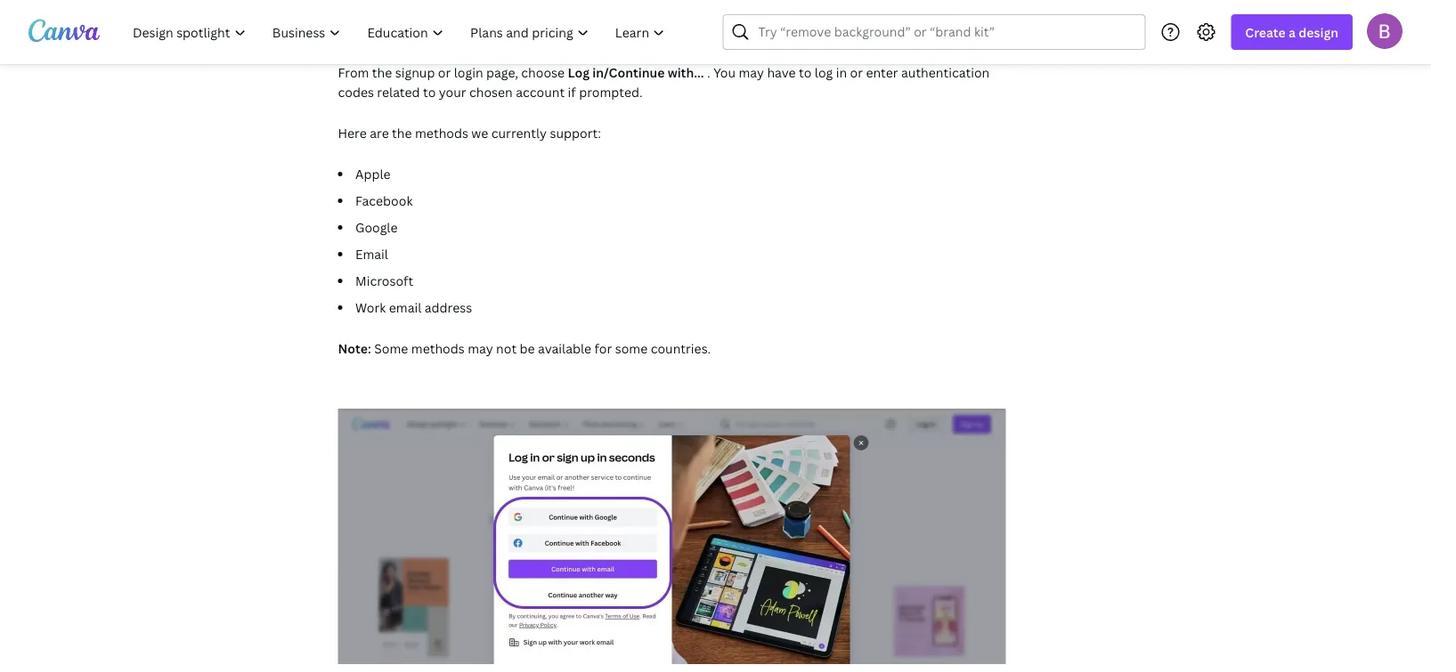 Task type: vqa. For each thing, say whether or not it's contained in the screenshot.
on
no



Task type: describe. For each thing, give the bounding box(es) containing it.
chosen
[[470, 83, 513, 100]]

0 horizontal spatial may
[[468, 340, 493, 357]]

1 vertical spatial the
[[392, 124, 412, 141]]

account
[[516, 83, 565, 100]]

a
[[1289, 24, 1296, 41]]

work
[[356, 299, 386, 316]]

note: some methods may not be available for some countries.
[[338, 340, 711, 357]]

codes
[[338, 83, 374, 100]]

email
[[356, 245, 388, 262]]

log
[[815, 64, 833, 81]]

0 vertical spatial to
[[799, 64, 812, 81]]

in/continue
[[593, 64, 665, 81]]

here are the methods we currently support:
[[338, 124, 601, 141]]

be
[[520, 340, 535, 357]]

or inside . you may have to log in or enter authentication codes related to your chosen account if prompted.
[[850, 64, 863, 81]]

0 horizontal spatial to
[[423, 83, 436, 100]]

note:
[[338, 340, 371, 357]]

create a design
[[1246, 24, 1339, 41]]

related
[[377, 83, 420, 100]]

have
[[767, 64, 796, 81]]

if
[[568, 83, 576, 100]]

0 vertical spatial methods
[[415, 124, 469, 141]]

apple
[[356, 165, 391, 182]]

microsoft
[[356, 272, 414, 289]]

choose
[[522, 64, 565, 81]]

enter
[[866, 64, 899, 81]]

log
[[568, 64, 590, 81]]

signup
[[395, 64, 435, 81]]

google
[[356, 219, 398, 236]]

in
[[836, 64, 847, 81]]



Task type: locate. For each thing, give the bounding box(es) containing it.
from the signup or login page, choose log in/continue with...
[[338, 64, 704, 81]]

or right in
[[850, 64, 863, 81]]

may left not
[[468, 340, 493, 357]]

to left your at the top left
[[423, 83, 436, 100]]

the up related
[[372, 64, 392, 81]]

0 vertical spatial may
[[739, 64, 764, 81]]

methods
[[415, 124, 469, 141], [411, 340, 465, 357]]

0 horizontal spatial or
[[438, 64, 451, 81]]

Try "remove background" or "brand kit" search field
[[759, 15, 1135, 49]]

login
[[454, 64, 483, 81]]

or up your at the top left
[[438, 64, 451, 81]]

1 horizontal spatial or
[[850, 64, 863, 81]]

create a design button
[[1232, 14, 1353, 50]]

address
[[425, 299, 472, 316]]

the
[[372, 64, 392, 81], [392, 124, 412, 141]]

facebook
[[356, 192, 413, 209]]

1 vertical spatial may
[[468, 340, 493, 357]]

prompted.
[[579, 83, 643, 100]]

0 vertical spatial the
[[372, 64, 392, 81]]

some
[[374, 340, 408, 357]]

may
[[739, 64, 764, 81], [468, 340, 493, 357]]

for
[[595, 340, 612, 357]]

some
[[615, 340, 648, 357]]

work email address
[[356, 299, 472, 316]]

top level navigation element
[[121, 14, 680, 50]]

bob builder image
[[1368, 13, 1403, 49]]

currently
[[492, 124, 547, 141]]

to
[[799, 64, 812, 81], [423, 83, 436, 100]]

1 horizontal spatial to
[[799, 64, 812, 81]]

1 vertical spatial to
[[423, 83, 436, 100]]

1 horizontal spatial may
[[739, 64, 764, 81]]

with...
[[668, 64, 704, 81]]

countries.
[[651, 340, 711, 357]]

your
[[439, 83, 466, 100]]

. you may have to log in or enter authentication codes related to your chosen account if prompted.
[[338, 64, 990, 100]]

you
[[714, 64, 736, 81]]

available
[[538, 340, 592, 357]]

authentication
[[902, 64, 990, 81]]

null image
[[338, 380, 1006, 666]]

to left log
[[799, 64, 812, 81]]

design
[[1299, 24, 1339, 41]]

page,
[[486, 64, 518, 81]]

2 or from the left
[[850, 64, 863, 81]]

or
[[438, 64, 451, 81], [850, 64, 863, 81]]

1 vertical spatial methods
[[411, 340, 465, 357]]

may inside . you may have to log in or enter authentication codes related to your chosen account if prompted.
[[739, 64, 764, 81]]

here
[[338, 124, 367, 141]]

are
[[370, 124, 389, 141]]

we
[[472, 124, 489, 141]]

the right are
[[392, 124, 412, 141]]

support:
[[550, 124, 601, 141]]

create
[[1246, 24, 1286, 41]]

1 or from the left
[[438, 64, 451, 81]]

from
[[338, 64, 369, 81]]

email
[[389, 299, 422, 316]]

not
[[496, 340, 517, 357]]

.
[[708, 64, 711, 81]]

methods down address
[[411, 340, 465, 357]]

methods left the we
[[415, 124, 469, 141]]

may right you
[[739, 64, 764, 81]]



